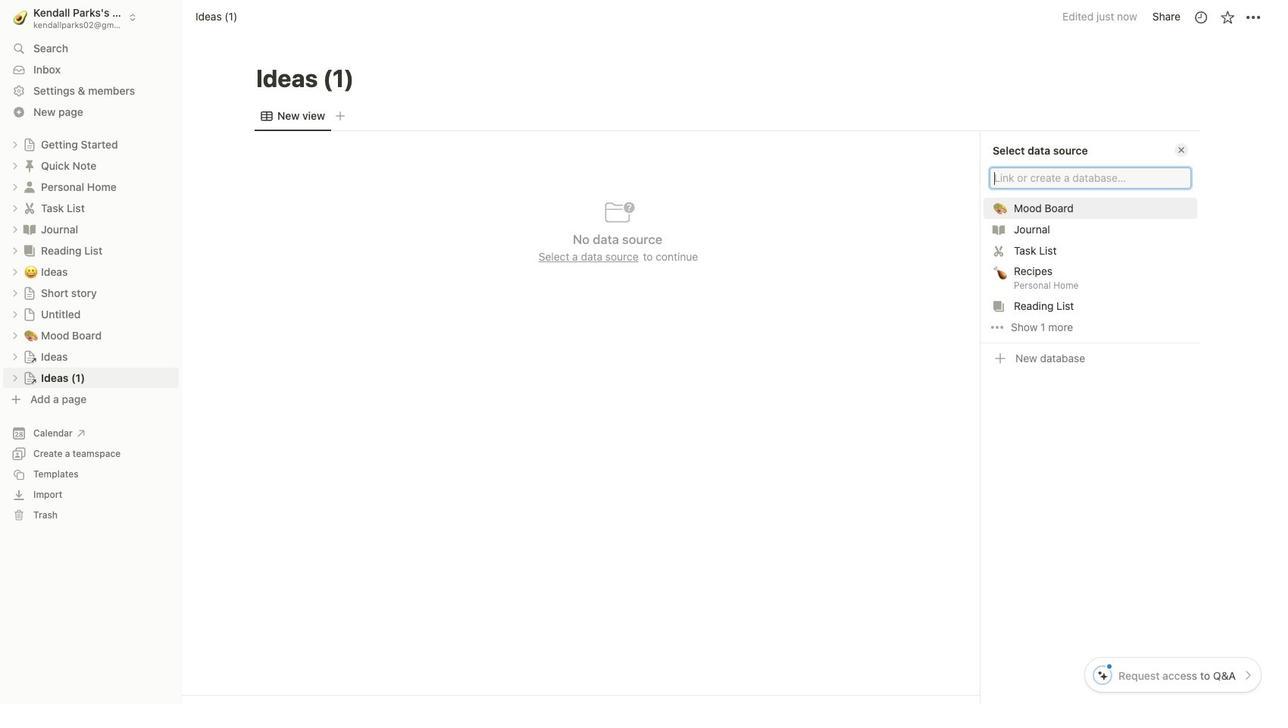 Task type: describe. For each thing, give the bounding box(es) containing it.
4 open image from the top
[[11, 246, 20, 255]]

🎨 image
[[994, 200, 1008, 217]]

change page icon image for fourth open icon from the top
[[23, 286, 36, 300]]

3 open image from the top
[[11, 182, 20, 191]]

2 open image from the top
[[11, 225, 20, 234]]

Link or create a database… text field
[[995, 171, 1187, 186]]

3 open image from the top
[[11, 267, 20, 276]]

7 open image from the top
[[11, 373, 20, 382]]

1 open image from the top
[[11, 204, 20, 213]]

change page icon image for second open image from the bottom of the page
[[22, 243, 37, 258]]



Task type: locate. For each thing, give the bounding box(es) containing it.
😀 image
[[24, 263, 38, 280]]

5 open image from the top
[[11, 352, 20, 361]]

change page icon image for fifth open image from the bottom of the page
[[23, 138, 36, 151]]

change page icon image for 3rd open image from the bottom of the page
[[22, 179, 37, 194]]

change page icon image for fifth open icon from the top
[[23, 307, 36, 321]]

2 open image from the top
[[11, 161, 20, 170]]

6 open image from the top
[[11, 331, 20, 340]]

🍗 image
[[994, 264, 1008, 282]]

🥑 image
[[13, 8, 28, 27]]

tab
[[255, 106, 331, 127]]

1 open image from the top
[[11, 140, 20, 149]]

change page icon image for 2nd open icon from the top
[[22, 222, 37, 237]]

change page icon image for 1st open icon from the top
[[22, 201, 37, 216]]

updates image
[[1194, 9, 1209, 25]]

change page icon image
[[23, 138, 36, 151], [22, 158, 37, 173], [22, 179, 37, 194], [22, 201, 37, 216], [22, 222, 37, 237], [22, 243, 37, 258], [23, 286, 36, 300], [23, 307, 36, 321], [23, 350, 36, 364], [23, 371, 36, 385]]

open image
[[11, 204, 20, 213], [11, 225, 20, 234], [11, 267, 20, 276], [11, 288, 20, 298], [11, 310, 20, 319], [11, 331, 20, 340], [11, 373, 20, 382]]

favorite image
[[1220, 9, 1235, 25]]

🎨 image
[[24, 326, 38, 344]]

open image
[[11, 140, 20, 149], [11, 161, 20, 170], [11, 182, 20, 191], [11, 246, 20, 255], [11, 352, 20, 361]]

4 open image from the top
[[11, 288, 20, 298]]

5 open image from the top
[[11, 310, 20, 319]]

tab list
[[255, 101, 1201, 131]]

change page icon image for fourth open image from the bottom
[[22, 158, 37, 173]]



Task type: vqa. For each thing, say whether or not it's contained in the screenshot.
group
no



